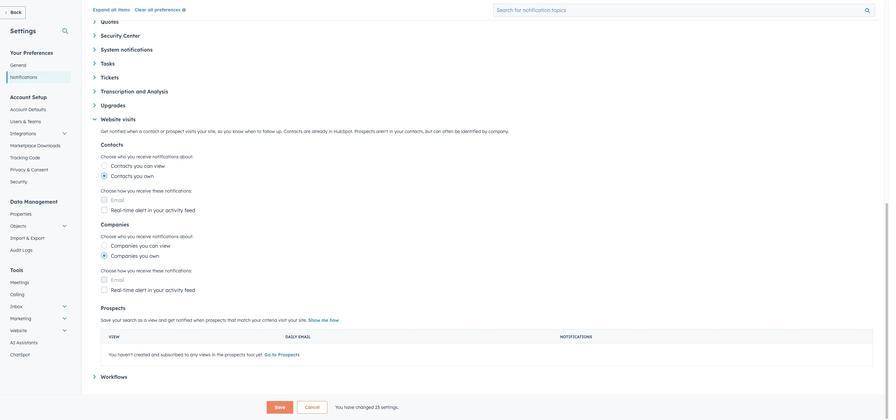 Task type: vqa. For each thing, say whether or not it's contained in the screenshot.
application containing More
no



Task type: locate. For each thing, give the bounding box(es) containing it.
1 real-time alert in your activity feed from the top
[[111, 207, 195, 214]]

0 vertical spatial &
[[23, 119, 26, 125]]

time
[[123, 207, 134, 214], [123, 287, 134, 294]]

0 horizontal spatial prospects
[[101, 305, 126, 312]]

2 vertical spatial notifications
[[153, 234, 179, 240]]

choose how you receive these notifications: down companies you own
[[101, 268, 192, 274]]

can
[[434, 129, 442, 134], [144, 163, 153, 169], [149, 243, 158, 249]]

security for security center
[[101, 33, 122, 39]]

security center button
[[94, 33, 874, 39]]

2 vertical spatial how
[[330, 318, 339, 323]]

1 horizontal spatial visits
[[186, 129, 196, 134]]

1 vertical spatial &
[[27, 167, 30, 173]]

0 vertical spatial you
[[109, 352, 117, 358]]

you right so
[[224, 129, 232, 134]]

any
[[190, 352, 198, 358]]

upgrades button
[[94, 102, 874, 109]]

1 horizontal spatial to
[[257, 129, 262, 134]]

quotes
[[101, 19, 119, 25]]

website
[[101, 116, 121, 123], [10, 328, 27, 334]]

choose who you receive notifications about: for contacts
[[101, 154, 193, 160]]

account setup element
[[6, 94, 71, 188]]

you
[[109, 352, 117, 358], [336, 405, 343, 411]]

2 real- from the top
[[111, 287, 123, 294]]

1 horizontal spatial when
[[193, 318, 205, 323]]

0 vertical spatial notifications:
[[165, 188, 192, 194]]

activity for contacts you own
[[166, 207, 183, 214]]

0 vertical spatial real-time alert in your activity feed
[[111, 207, 195, 214]]

account defaults
[[10, 107, 46, 113]]

security down "privacy" at the left of page
[[10, 179, 27, 185]]

caret image for tasks
[[94, 61, 96, 66]]

feed for companies you own
[[185, 287, 195, 294]]

in
[[329, 129, 333, 134], [390, 129, 393, 134], [148, 207, 152, 214], [148, 287, 152, 294], [212, 352, 216, 358]]

tasks button
[[94, 61, 874, 67]]

1 vertical spatial alert
[[135, 287, 146, 294]]

2 horizontal spatial to
[[272, 352, 277, 358]]

account setup
[[10, 94, 47, 100]]

notifications down or
[[153, 154, 179, 160]]

who for contacts
[[118, 154, 126, 160]]

how down companies you own
[[118, 268, 126, 274]]

teams
[[28, 119, 41, 125]]

view
[[154, 163, 165, 169], [160, 243, 170, 249], [148, 318, 157, 323]]

3 caret image from the top
[[94, 103, 96, 107]]

0 vertical spatial feed
[[185, 207, 195, 214]]

0 vertical spatial companies
[[101, 222, 129, 228]]

notifications: for companies you can view
[[165, 268, 192, 274]]

audit logs link
[[6, 244, 71, 256]]

security for security
[[10, 179, 27, 185]]

receive
[[136, 154, 151, 160], [136, 188, 151, 194], [136, 234, 151, 240], [136, 268, 151, 274]]

caret image
[[94, 20, 96, 24], [94, 34, 96, 38], [94, 103, 96, 107], [94, 375, 96, 379]]

1 vertical spatial own
[[149, 253, 159, 259]]

1 horizontal spatial notifications
[[561, 335, 593, 340]]

1 choose who you receive notifications about: from the top
[[101, 154, 193, 160]]

2 who from the top
[[118, 234, 126, 240]]

email down contacts you own
[[111, 197, 124, 204]]

workflows
[[101, 374, 127, 380]]

0 vertical spatial notifications
[[10, 74, 37, 80]]

prospects up search
[[101, 305, 126, 312]]

audit
[[10, 248, 21, 253]]

visit
[[279, 318, 287, 323]]

1 vertical spatial choose how you receive these notifications:
[[101, 268, 192, 274]]

& inside import & export link
[[26, 236, 29, 241]]

caret image left "security center"
[[94, 34, 96, 38]]

save for save
[[275, 405, 286, 411]]

caret image left system
[[94, 48, 96, 52]]

and right created
[[151, 352, 159, 358]]

account
[[10, 94, 31, 100], [10, 107, 27, 113]]

0 vertical spatial activity
[[166, 207, 183, 214]]

caret image left "workflows"
[[94, 375, 96, 379]]

1 vertical spatial activity
[[166, 287, 183, 294]]

tracking code
[[10, 155, 40, 161]]

to right go
[[272, 352, 277, 358]]

1 horizontal spatial all
[[148, 7, 153, 13]]

logs
[[22, 248, 32, 253]]

0 horizontal spatial you
[[109, 352, 117, 358]]

tickets button
[[94, 74, 874, 81]]

1 vertical spatial account
[[10, 107, 27, 113]]

own down companies you can view
[[149, 253, 159, 259]]

import & export
[[10, 236, 45, 241]]

account for account defaults
[[10, 107, 27, 113]]

receive up companies you can view
[[136, 234, 151, 240]]

caret image inside tasks dropdown button
[[94, 61, 96, 66]]

notifications down center
[[121, 47, 153, 53]]

security inside account setup element
[[10, 179, 27, 185]]

1 vertical spatial can
[[144, 163, 153, 169]]

& left export
[[26, 236, 29, 241]]

caret image inside upgrades dropdown button
[[94, 103, 96, 107]]

2 choose who you receive notifications about: from the top
[[101, 234, 193, 240]]

0 vertical spatial website
[[101, 116, 121, 123]]

to left any
[[185, 352, 189, 358]]

caret image for security center
[[94, 34, 96, 38]]

0 vertical spatial prospects
[[355, 129, 375, 134]]

notifications for contacts
[[153, 154, 179, 160]]

2 choose from the top
[[101, 188, 116, 194]]

1 horizontal spatial website
[[101, 116, 121, 123]]

system notifications
[[101, 47, 153, 53]]

you left have at the left bottom
[[336, 405, 343, 411]]

a right as
[[144, 318, 147, 323]]

0 vertical spatial choose how you receive these notifications:
[[101, 188, 192, 194]]

be
[[455, 129, 460, 134]]

caret image left website visits
[[93, 118, 97, 121]]

0 vertical spatial save
[[101, 318, 111, 323]]

2 vertical spatial companies
[[111, 253, 138, 259]]

0 vertical spatial alert
[[135, 207, 146, 214]]

0 horizontal spatial security
[[10, 179, 27, 185]]

1 vertical spatial feed
[[185, 287, 195, 294]]

own down contacts you can view
[[144, 173, 154, 179]]

1 vertical spatial notifications
[[153, 154, 179, 160]]

1 alert from the top
[[135, 207, 146, 214]]

time for contacts
[[123, 207, 134, 214]]

2 real-time alert in your activity feed from the top
[[111, 287, 195, 294]]

caret image inside quotes dropdown button
[[94, 20, 96, 24]]

0 vertical spatial security
[[101, 33, 122, 39]]

& for consent
[[27, 167, 30, 173]]

how for contacts
[[118, 188, 126, 194]]

0 vertical spatial visits
[[123, 116, 136, 123]]

& right users
[[23, 119, 26, 125]]

companies you can view
[[111, 243, 170, 249]]

2 vertical spatial and
[[151, 352, 159, 358]]

2 caret image from the top
[[94, 34, 96, 38]]

& inside privacy & consent link
[[27, 167, 30, 173]]

contacts
[[284, 129, 303, 134], [101, 142, 123, 148], [111, 163, 132, 169], [111, 173, 132, 179]]

chatspot
[[10, 352, 30, 358]]

choose who you receive notifications about: up contacts you can view
[[101, 154, 193, 160]]

1 vertical spatial about:
[[180, 234, 193, 240]]

1 vertical spatial time
[[123, 287, 134, 294]]

tracking code link
[[6, 152, 71, 164]]

who up companies you can view
[[118, 234, 126, 240]]

caret image for website visits
[[93, 118, 97, 121]]

2 activity from the top
[[166, 287, 183, 294]]

alert
[[135, 207, 146, 214], [135, 287, 146, 294]]

transcription
[[101, 88, 134, 95]]

2 vertical spatial view
[[148, 318, 157, 323]]

can for companies you can view
[[149, 243, 158, 249]]

so
[[218, 129, 223, 134]]

2 feed from the top
[[185, 287, 195, 294]]

account for account setup
[[10, 94, 31, 100]]

4 caret image from the top
[[94, 375, 96, 379]]

choose who you receive notifications about: for companies
[[101, 234, 193, 240]]

0 horizontal spatial website
[[10, 328, 27, 334]]

caret image inside tickets dropdown button
[[94, 75, 96, 80]]

companies for companies you can view
[[111, 243, 138, 249]]

real-time alert in your activity feed for contacts you own
[[111, 207, 195, 214]]

privacy & consent
[[10, 167, 48, 173]]

visits down upgrades
[[123, 116, 136, 123]]

2 all from the left
[[148, 7, 153, 13]]

0 vertical spatial view
[[154, 163, 165, 169]]

choose how you receive these notifications:
[[101, 188, 192, 194], [101, 268, 192, 274]]

tracking
[[10, 155, 28, 161]]

who for companies
[[118, 234, 126, 240]]

caret image left transcription
[[94, 89, 96, 93]]

1 vertical spatial visits
[[186, 129, 196, 134]]

notified right get
[[176, 318, 192, 323]]

preferences
[[155, 7, 181, 13]]

marketplace
[[10, 143, 36, 149]]

& right "privacy" at the left of page
[[27, 167, 30, 173]]

website inside "button"
[[10, 328, 27, 334]]

1 vertical spatial real-time alert in your activity feed
[[111, 287, 195, 294]]

clear all preferences
[[135, 7, 181, 13]]

1 vertical spatial a
[[144, 318, 147, 323]]

1 vertical spatial companies
[[111, 243, 138, 249]]

receive down contacts you own
[[136, 188, 151, 194]]

and left analysis
[[136, 88, 146, 95]]

you left haven't
[[109, 352, 117, 358]]

1 vertical spatial real-
[[111, 287, 123, 294]]

1 choose how you receive these notifications: from the top
[[101, 188, 192, 194]]

all
[[111, 7, 117, 13], [148, 7, 153, 13]]

how
[[118, 188, 126, 194], [118, 268, 126, 274], [330, 318, 339, 323]]

save for save your search as a view and get notified when prospects that match your criteria visit your site. show me how
[[101, 318, 111, 323]]

1 real- from the top
[[111, 207, 123, 214]]

you have changed 23 settings.
[[336, 405, 399, 411]]

2 email from the top
[[111, 277, 124, 283]]

management
[[24, 199, 58, 205]]

these down companies you own
[[152, 268, 164, 274]]

0 horizontal spatial all
[[111, 7, 117, 13]]

1 these from the top
[[152, 188, 164, 194]]

your
[[198, 129, 207, 134], [395, 129, 404, 134], [153, 207, 164, 214], [153, 287, 164, 294], [112, 318, 122, 323], [252, 318, 261, 323], [288, 318, 298, 323]]

1 account from the top
[[10, 94, 31, 100]]

1 vertical spatial security
[[10, 179, 27, 185]]

security
[[101, 33, 122, 39], [10, 179, 27, 185]]

2 these from the top
[[152, 268, 164, 274]]

caret image for upgrades
[[94, 103, 96, 107]]

who
[[118, 154, 126, 160], [118, 234, 126, 240]]

properties
[[10, 211, 32, 217]]

caret image inside website visits dropdown button
[[93, 118, 97, 121]]

views
[[199, 352, 211, 358]]

notifications: for contacts you can view
[[165, 188, 192, 194]]

0 horizontal spatial notified
[[110, 129, 126, 134]]

prospects left aren't
[[355, 129, 375, 134]]

caret image inside workflows dropdown button
[[94, 375, 96, 379]]

your preferences element
[[6, 49, 71, 83]]

1 vertical spatial email
[[111, 277, 124, 283]]

2 choose how you receive these notifications: from the top
[[101, 268, 192, 274]]

tasks
[[101, 61, 115, 67]]

2 alert from the top
[[135, 287, 146, 294]]

own for contacts you own
[[144, 173, 154, 179]]

1 all from the left
[[111, 7, 117, 13]]

1 time from the top
[[123, 207, 134, 214]]

caret image for quotes
[[94, 20, 96, 24]]

1 horizontal spatial security
[[101, 33, 122, 39]]

caret image for workflows
[[94, 375, 96, 379]]

1 caret image from the top
[[94, 20, 96, 24]]

to left follow
[[257, 129, 262, 134]]

caret image inside transcription and analysis dropdown button
[[94, 89, 96, 93]]

1 activity from the top
[[166, 207, 183, 214]]

0 vertical spatial prospects
[[206, 318, 226, 323]]

2 time from the top
[[123, 287, 134, 294]]

1 vertical spatial these
[[152, 268, 164, 274]]

caret image
[[94, 48, 96, 52], [94, 61, 96, 66], [94, 75, 96, 80], [94, 89, 96, 93], [93, 118, 97, 121]]

have
[[345, 405, 355, 411]]

how right me
[[330, 318, 339, 323]]

consent
[[31, 167, 48, 173]]

visits right prospect
[[186, 129, 196, 134]]

0 horizontal spatial save
[[101, 318, 111, 323]]

and left get
[[159, 318, 167, 323]]

& inside users & teams link
[[23, 119, 26, 125]]

get
[[101, 129, 108, 134]]

1 horizontal spatial a
[[144, 318, 147, 323]]

you up contacts you can view
[[128, 154, 135, 160]]

2 about: from the top
[[180, 234, 193, 240]]

prospects left that
[[206, 318, 226, 323]]

0 vertical spatial email
[[111, 197, 124, 204]]

caret image left upgrades
[[94, 103, 96, 107]]

0 vertical spatial account
[[10, 94, 31, 100]]

1 horizontal spatial prospects
[[278, 352, 300, 358]]

contacts,
[[405, 129, 424, 134]]

account defaults link
[[6, 104, 71, 116]]

contacts down contacts you can view
[[111, 173, 132, 179]]

all right clear
[[148, 7, 153, 13]]

account up users
[[10, 107, 27, 113]]

all left items
[[111, 7, 117, 13]]

these
[[152, 188, 164, 194], [152, 268, 164, 274]]

when
[[127, 129, 138, 134], [245, 129, 256, 134], [193, 318, 205, 323]]

0 vertical spatial these
[[152, 188, 164, 194]]

email down companies you own
[[111, 277, 124, 283]]

1 vertical spatial website
[[10, 328, 27, 334]]

2 vertical spatial &
[[26, 236, 29, 241]]

2 horizontal spatial prospects
[[355, 129, 375, 134]]

caret image inside system notifications dropdown button
[[94, 48, 96, 52]]

setup
[[32, 94, 47, 100]]

notifications up companies you can view
[[153, 234, 179, 240]]

transcription and analysis button
[[94, 88, 874, 95]]

4 choose from the top
[[101, 268, 116, 274]]

1 feed from the top
[[185, 207, 195, 214]]

when right know
[[245, 129, 256, 134]]

1 vertical spatial notified
[[176, 318, 192, 323]]

0 vertical spatial real-
[[111, 207, 123, 214]]

who up contacts you can view
[[118, 154, 126, 160]]

security up system
[[101, 33, 122, 39]]

choose how you receive these notifications: down contacts you own
[[101, 188, 192, 194]]

caret image inside security center dropdown button
[[94, 34, 96, 38]]

email
[[299, 335, 311, 340]]

0 vertical spatial time
[[123, 207, 134, 214]]

prospects down daily
[[278, 352, 300, 358]]

you up companies you own
[[139, 243, 148, 249]]

caret image left "tasks"
[[94, 61, 96, 66]]

website for website visits
[[101, 116, 121, 123]]

all inside "button"
[[148, 7, 153, 13]]

contacts for contacts
[[101, 142, 123, 148]]

1 vertical spatial you
[[336, 405, 343, 411]]

2 vertical spatial prospects
[[278, 352, 300, 358]]

contacts up contacts you own
[[111, 163, 132, 169]]

0 vertical spatial choose who you receive notifications about:
[[101, 154, 193, 160]]

0 horizontal spatial a
[[139, 129, 142, 134]]

2 account from the top
[[10, 107, 27, 113]]

defaults
[[28, 107, 46, 113]]

& for export
[[26, 236, 29, 241]]

0 vertical spatial about:
[[180, 154, 193, 160]]

privacy & consent link
[[6, 164, 71, 176]]

prospects
[[206, 318, 226, 323], [225, 352, 245, 358]]

can up companies you own
[[149, 243, 158, 249]]

save inside "button"
[[275, 405, 286, 411]]

0 vertical spatial own
[[144, 173, 154, 179]]

1 vertical spatial who
[[118, 234, 126, 240]]

a left contact
[[139, 129, 142, 134]]

when right get
[[193, 318, 205, 323]]

view for contacts you can view
[[154, 163, 165, 169]]

choose who you receive notifications about: up companies you can view
[[101, 234, 193, 240]]

these for companies you own
[[152, 268, 164, 274]]

can up contacts you own
[[144, 163, 153, 169]]

1 email from the top
[[111, 197, 124, 204]]

1 about: from the top
[[180, 154, 193, 160]]

0 vertical spatial notified
[[110, 129, 126, 134]]

1 vertical spatial view
[[160, 243, 170, 249]]

1 vertical spatial choose who you receive notifications about:
[[101, 234, 193, 240]]

1 vertical spatial save
[[275, 405, 286, 411]]

0 horizontal spatial notifications
[[10, 74, 37, 80]]

1 horizontal spatial notified
[[176, 318, 192, 323]]

website up get
[[101, 116, 121, 123]]

can right the "but" on the top left
[[434, 129, 442, 134]]

23
[[375, 405, 380, 411]]

0 horizontal spatial to
[[185, 352, 189, 358]]

1 horizontal spatial you
[[336, 405, 343, 411]]

you down contacts you own
[[127, 188, 135, 194]]

2 notifications: from the top
[[165, 268, 192, 274]]

1 choose from the top
[[101, 154, 116, 160]]

receive up contacts you can view
[[136, 154, 151, 160]]

how down contacts you own
[[118, 188, 126, 194]]

real-
[[111, 207, 123, 214], [111, 287, 123, 294]]

notified down website visits
[[110, 129, 126, 134]]

contacts down get
[[101, 142, 123, 148]]

1 notifications: from the top
[[165, 188, 192, 194]]

can for contacts you can view
[[144, 163, 153, 169]]

1 horizontal spatial save
[[275, 405, 286, 411]]

notifications
[[121, 47, 153, 53], [153, 154, 179, 160], [153, 234, 179, 240]]

0 vertical spatial who
[[118, 154, 126, 160]]

website down marketing
[[10, 328, 27, 334]]

objects button
[[6, 220, 71, 232]]

0 vertical spatial how
[[118, 188, 126, 194]]

caret image down expand
[[94, 20, 96, 24]]

companies for companies you own
[[111, 253, 138, 259]]

1 who from the top
[[118, 154, 126, 160]]

when down website visits
[[127, 129, 138, 134]]

account up account defaults
[[10, 94, 31, 100]]

receive down companies you own
[[136, 268, 151, 274]]

and
[[136, 88, 146, 95], [159, 318, 167, 323], [151, 352, 159, 358]]

these down contacts you own
[[152, 188, 164, 194]]

marketplace downloads
[[10, 143, 60, 149]]

1 vertical spatial notifications:
[[165, 268, 192, 274]]

1 vertical spatial prospects
[[225, 352, 245, 358]]

0 vertical spatial notifications
[[121, 47, 153, 53]]

caret image left tickets
[[94, 75, 96, 80]]

hubspot.
[[334, 129, 353, 134]]

about: for companies you can view
[[180, 234, 193, 240]]

1 vertical spatial how
[[118, 268, 126, 274]]

notifications inside your preferences element
[[10, 74, 37, 80]]

2 vertical spatial can
[[149, 243, 158, 249]]

prospects right the
[[225, 352, 245, 358]]

contacts right up.
[[284, 129, 303, 134]]

choose
[[101, 154, 116, 160], [101, 188, 116, 194], [101, 234, 116, 240], [101, 268, 116, 274]]

website visits
[[101, 116, 136, 123]]



Task type: describe. For each thing, give the bounding box(es) containing it.
back
[[10, 10, 22, 15]]

you down contacts you can view
[[134, 173, 143, 179]]

email for contacts you own
[[111, 197, 124, 204]]

transcription and analysis
[[101, 88, 168, 95]]

marketing
[[10, 316, 31, 322]]

& for teams
[[23, 119, 26, 125]]

by
[[483, 129, 488, 134]]

users
[[10, 119, 22, 125]]

tools element
[[6, 267, 71, 361]]

notifications for companies
[[153, 234, 179, 240]]

security center
[[101, 33, 140, 39]]

alert for contacts
[[135, 207, 146, 214]]

0 horizontal spatial visits
[[123, 116, 136, 123]]

system notifications button
[[94, 47, 874, 53]]

calling
[[10, 292, 24, 298]]

real-time alert in your activity feed for companies you own
[[111, 287, 195, 294]]

caret image for transcription and analysis
[[94, 89, 96, 93]]

daily email
[[286, 335, 311, 340]]

tools
[[10, 267, 23, 274]]

the
[[217, 352, 224, 358]]

you up contacts you own
[[134, 163, 143, 169]]

company.
[[489, 129, 509, 134]]

or
[[160, 129, 165, 134]]

follow
[[263, 129, 275, 134]]

Search for notification topics search field
[[494, 4, 876, 16]]

contacts for contacts you can view
[[111, 163, 132, 169]]

but
[[426, 129, 433, 134]]

daily
[[286, 335, 297, 340]]

general
[[10, 62, 26, 68]]

marketplace downloads link
[[6, 140, 71, 152]]

inbox
[[10, 304, 22, 310]]

expand all items button
[[93, 7, 130, 13]]

chatspot link
[[6, 349, 71, 361]]

subscribed
[[161, 352, 183, 358]]

to for the
[[272, 352, 277, 358]]

1 receive from the top
[[136, 154, 151, 160]]

integrations button
[[6, 128, 71, 140]]

3 choose from the top
[[101, 234, 116, 240]]

1 vertical spatial and
[[159, 318, 167, 323]]

properties link
[[6, 208, 71, 220]]

site,
[[208, 129, 217, 134]]

items
[[118, 7, 130, 13]]

match
[[237, 318, 251, 323]]

you haven't created and subscribed to any views in the prospects tool yet. go to prospects
[[109, 352, 300, 358]]

created
[[134, 352, 150, 358]]

all for clear
[[148, 7, 153, 13]]

contacts you can view
[[111, 163, 165, 169]]

up.
[[276, 129, 283, 134]]

these for contacts you own
[[152, 188, 164, 194]]

real- for companies you own
[[111, 287, 123, 294]]

criteria
[[263, 318, 277, 323]]

real- for contacts you own
[[111, 207, 123, 214]]

tickets
[[101, 74, 119, 81]]

feed for contacts you own
[[185, 207, 195, 214]]

save button
[[267, 401, 293, 414]]

to for site,
[[257, 129, 262, 134]]

aren't
[[377, 129, 388, 134]]

go to prospects link
[[265, 352, 300, 358]]

changed
[[356, 405, 374, 411]]

already
[[312, 129, 328, 134]]

website for website
[[10, 328, 27, 334]]

expand
[[93, 7, 110, 13]]

center
[[123, 33, 140, 39]]

0 horizontal spatial when
[[127, 129, 138, 134]]

data
[[10, 199, 23, 205]]

back link
[[0, 6, 26, 19]]

view for companies you can view
[[160, 243, 170, 249]]

calling link
[[6, 289, 71, 301]]

prospects for when
[[206, 318, 226, 323]]

about: for contacts you can view
[[180, 154, 193, 160]]

0 vertical spatial can
[[434, 129, 442, 134]]

audit logs
[[10, 248, 32, 253]]

you down companies you can view
[[139, 253, 148, 259]]

contacts for contacts you own
[[111, 173, 132, 179]]

activity for companies you own
[[166, 287, 183, 294]]

show
[[309, 318, 320, 323]]

users & teams link
[[6, 116, 71, 128]]

how for companies
[[118, 268, 126, 274]]

you down companies you own
[[127, 268, 135, 274]]

contact
[[143, 129, 159, 134]]

caret image for system notifications
[[94, 48, 96, 52]]

2 horizontal spatial when
[[245, 129, 256, 134]]

your preferences
[[10, 50, 53, 56]]

3 receive from the top
[[136, 234, 151, 240]]

all for expand
[[111, 7, 117, 13]]

users & teams
[[10, 119, 41, 125]]

privacy
[[10, 167, 25, 173]]

meetings link
[[6, 277, 71, 289]]

0 vertical spatial and
[[136, 88, 146, 95]]

alert for companies
[[135, 287, 146, 294]]

get
[[168, 318, 175, 323]]

get notified when a contact or prospect visits your site, so you know when to follow up. contacts are already in hubspot. prospects aren't in your contacts, but can often be identified by company.
[[101, 129, 509, 134]]

security link
[[6, 176, 71, 188]]

as
[[138, 318, 143, 323]]

are
[[304, 129, 311, 134]]

time for companies
[[123, 287, 134, 294]]

general link
[[6, 59, 71, 71]]

clear all preferences button
[[135, 7, 189, 14]]

identified
[[461, 129, 481, 134]]

contacts you own
[[111, 173, 154, 179]]

choose how you receive these notifications: for contacts you own
[[101, 188, 192, 194]]

clear
[[135, 7, 146, 13]]

prospects for the
[[225, 352, 245, 358]]

2 receive from the top
[[136, 188, 151, 194]]

go
[[265, 352, 271, 358]]

preferences
[[23, 50, 53, 56]]

yet.
[[256, 352, 263, 358]]

choose how you receive these notifications: for companies you own
[[101, 268, 192, 274]]

quotes button
[[94, 19, 874, 25]]

know
[[233, 129, 244, 134]]

marketing button
[[6, 313, 71, 325]]

caret image for tickets
[[94, 75, 96, 80]]

site.
[[299, 318, 307, 323]]

import & export link
[[6, 232, 71, 244]]

code
[[29, 155, 40, 161]]

4 receive from the top
[[136, 268, 151, 274]]

1 vertical spatial notifications
[[561, 335, 593, 340]]

you for you have changed 23 settings.
[[336, 405, 343, 411]]

me
[[322, 318, 329, 323]]

own for companies you own
[[149, 253, 159, 259]]

0 vertical spatial a
[[139, 129, 142, 134]]

you up companies you can view
[[128, 234, 135, 240]]

objects
[[10, 223, 26, 229]]

1 vertical spatial prospects
[[101, 305, 126, 312]]

ai assistants link
[[6, 337, 71, 349]]

prospect
[[166, 129, 184, 134]]

email for companies you own
[[111, 277, 124, 283]]

ai assistants
[[10, 340, 38, 346]]

settings
[[10, 27, 36, 35]]

you for you haven't created and subscribed to any views in the prospects tool yet. go to prospects
[[109, 352, 117, 358]]

upgrades
[[101, 102, 125, 109]]

data management element
[[6, 198, 71, 256]]

show me how link
[[309, 318, 339, 323]]



